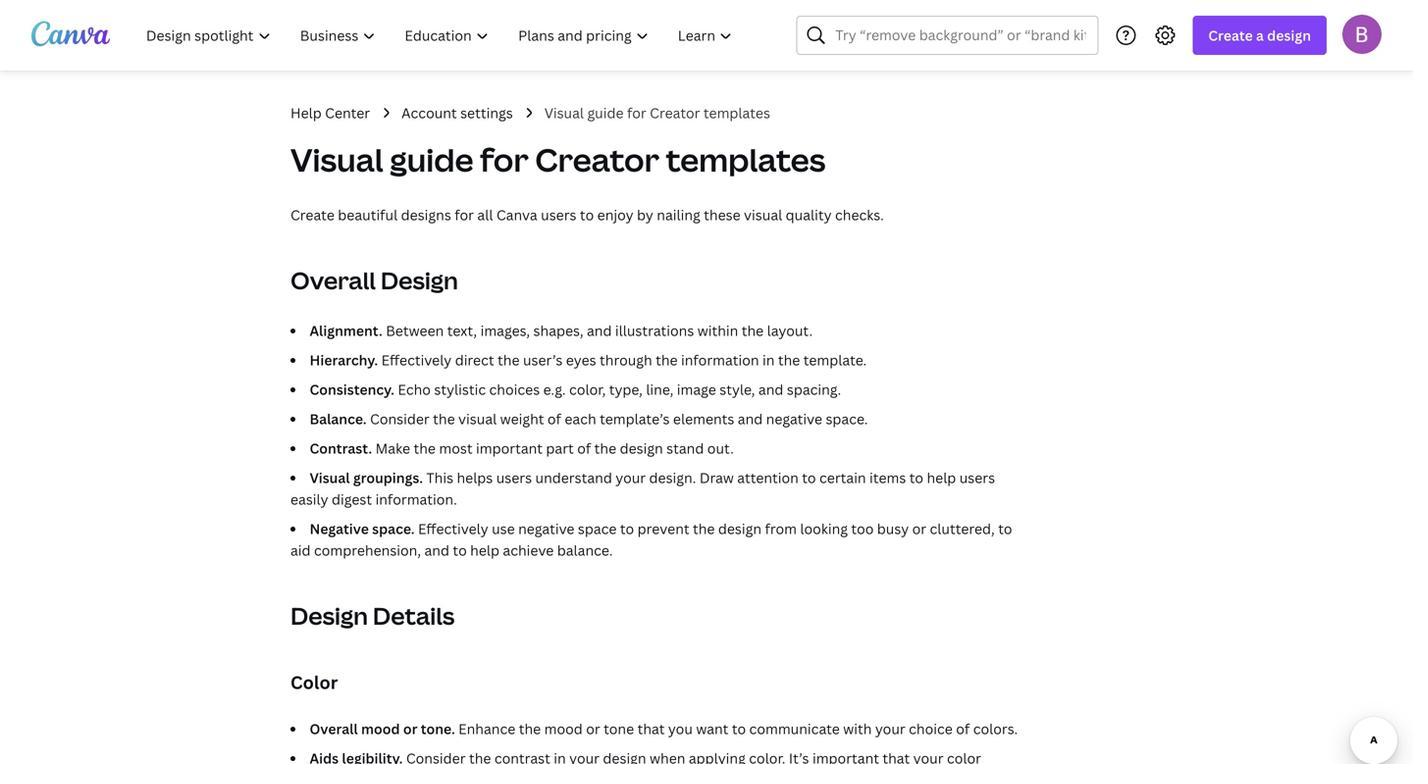 Task type: vqa. For each thing, say whether or not it's contained in the screenshot.


Task type: describe. For each thing, give the bounding box(es) containing it.
templates inside 'link'
[[704, 104, 770, 122]]

canva
[[496, 206, 537, 224]]

1 horizontal spatial or
[[586, 720, 600, 738]]

0 vertical spatial of
[[547, 410, 561, 428]]

2 vertical spatial visual
[[310, 469, 350, 487]]

through
[[600, 351, 652, 369]]

to left the enjoy in the top left of the page
[[580, 206, 594, 224]]

help inside effectively use negative space to prevent the design from looking too busy or cluttered, to aid comprehension, and to help achieve balance.
[[470, 541, 499, 560]]

0 horizontal spatial visual
[[458, 410, 497, 428]]

aid
[[290, 541, 311, 560]]

type,
[[609, 380, 643, 399]]

the right enhance
[[519, 720, 541, 738]]

stylistic
[[434, 380, 486, 399]]

items
[[870, 469, 906, 487]]

weight
[[500, 410, 544, 428]]

contrast. make the most important part of the design stand out.
[[310, 439, 734, 458]]

bob builder image
[[1343, 14, 1382, 54]]

want
[[696, 720, 729, 738]]

to right space in the bottom left of the page
[[620, 520, 634, 538]]

your inside this helps users understand your design. draw attention to certain items to help users easily digest information.
[[616, 469, 646, 487]]

overall design
[[290, 264, 458, 296]]

within
[[697, 321, 738, 340]]

comprehension,
[[314, 541, 421, 560]]

important
[[476, 439, 543, 458]]

draw
[[700, 469, 734, 487]]

to down the information.
[[453, 541, 467, 560]]

with
[[843, 720, 872, 738]]

alignment. between text, images, shapes, and illustrations within the layout.
[[310, 321, 813, 340]]

choice
[[909, 720, 953, 738]]

consistency. echo stylistic choices e.g. color, type, line, image style, and spacing.
[[310, 380, 841, 399]]

to right want
[[732, 720, 746, 738]]

0 horizontal spatial users
[[496, 469, 532, 487]]

help center link
[[290, 102, 370, 124]]

designs
[[401, 206, 451, 224]]

direct
[[455, 351, 494, 369]]

easily
[[290, 490, 328, 509]]

most
[[439, 439, 473, 458]]

line,
[[646, 380, 674, 399]]

overall for overall design
[[290, 264, 376, 296]]

user's
[[523, 351, 563, 369]]

space
[[578, 520, 617, 538]]

a
[[1256, 26, 1264, 45]]

shapes,
[[533, 321, 583, 340]]

balance.
[[557, 541, 613, 560]]

the left most
[[414, 439, 436, 458]]

all
[[477, 206, 493, 224]]

account settings link
[[402, 102, 513, 124]]

eyes
[[566, 351, 596, 369]]

this helps users understand your design. draw attention to certain items to help users easily digest information.
[[290, 469, 995, 509]]

0 vertical spatial effectively
[[381, 351, 452, 369]]

negative space.
[[310, 520, 415, 538]]

beautiful
[[338, 206, 398, 224]]

tone
[[604, 720, 634, 738]]

effectively inside effectively use negative space to prevent the design from looking too busy or cluttered, to aid comprehension, and to help achieve balance.
[[418, 520, 488, 538]]

0 vertical spatial negative
[[766, 410, 822, 428]]

tone.
[[421, 720, 455, 738]]

visual groupings.
[[310, 469, 423, 487]]

1 vertical spatial visual guide for creator templates
[[290, 138, 826, 181]]

out.
[[707, 439, 734, 458]]

e.g.
[[543, 380, 566, 399]]

guide inside visual guide for creator templates 'link'
[[587, 104, 624, 122]]

1 vertical spatial design
[[290, 600, 368, 632]]

in
[[762, 351, 775, 369]]

the down images,
[[498, 351, 520, 369]]

template's
[[600, 410, 670, 428]]

consistency.
[[310, 380, 394, 399]]

images,
[[480, 321, 530, 340]]

nailing
[[657, 206, 700, 224]]

communicate
[[749, 720, 840, 738]]

certain
[[819, 469, 866, 487]]

Try "remove background" or "brand kit" search field
[[836, 17, 1086, 54]]

1 horizontal spatial users
[[541, 206, 577, 224]]

hierarchy.
[[310, 351, 378, 369]]

each
[[565, 410, 596, 428]]

between
[[386, 321, 444, 340]]

2 mood from the left
[[544, 720, 583, 738]]

by
[[637, 206, 653, 224]]

enjoy
[[597, 206, 634, 224]]

2 horizontal spatial of
[[956, 720, 970, 738]]

that
[[637, 720, 665, 738]]

1 vertical spatial creator
[[535, 138, 659, 181]]

color
[[290, 671, 338, 695]]

and up hierarchy. effectively direct the user's eyes through the information in the template.
[[587, 321, 612, 340]]

digest
[[332, 490, 372, 509]]

help inside this helps users understand your design. draw attention to certain items to help users easily digest information.
[[927, 469, 956, 487]]

1 horizontal spatial design
[[381, 264, 458, 296]]

visual guide for creator templates link
[[544, 102, 770, 124]]

contrast.
[[310, 439, 372, 458]]

image
[[677, 380, 716, 399]]

illustrations
[[615, 321, 694, 340]]

checks.
[[835, 206, 884, 224]]

the right in
[[778, 351, 800, 369]]

and down in
[[759, 380, 784, 399]]

effectively use negative space to prevent the design from looking too busy or cluttered, to aid comprehension, and to help achieve balance.
[[290, 520, 1012, 560]]

create for create a design
[[1208, 26, 1253, 45]]

1 vertical spatial space.
[[372, 520, 415, 538]]

information
[[681, 351, 759, 369]]

overall for overall mood or tone. enhance the mood or tone that you want to communicate with your choice of colors.
[[310, 720, 358, 738]]

2 vertical spatial for
[[455, 206, 474, 224]]

account settings
[[402, 104, 513, 122]]

elements
[[673, 410, 734, 428]]



Task type: locate. For each thing, give the bounding box(es) containing it.
overall down color
[[310, 720, 358, 738]]

1 vertical spatial create
[[290, 206, 335, 224]]

overall
[[290, 264, 376, 296], [310, 720, 358, 738]]

consider
[[370, 410, 430, 428]]

1 vertical spatial effectively
[[418, 520, 488, 538]]

1 horizontal spatial help
[[927, 469, 956, 487]]

create for create beautiful designs for all canva users to enjoy by nailing these visual quality checks.
[[290, 206, 335, 224]]

cluttered,
[[930, 520, 995, 538]]

1 vertical spatial of
[[577, 439, 591, 458]]

design left from
[[718, 520, 762, 538]]

0 horizontal spatial guide
[[390, 138, 474, 181]]

1 horizontal spatial mood
[[544, 720, 583, 738]]

and down the information.
[[424, 541, 449, 560]]

0 horizontal spatial or
[[403, 720, 418, 738]]

1 vertical spatial visual
[[458, 410, 497, 428]]

0 horizontal spatial for
[[455, 206, 474, 224]]

make
[[376, 439, 410, 458]]

users
[[541, 206, 577, 224], [496, 469, 532, 487], [960, 469, 995, 487]]

templates
[[704, 104, 770, 122], [666, 138, 826, 181]]

design inside effectively use negative space to prevent the design from looking too busy or cluttered, to aid comprehension, and to help achieve balance.
[[718, 520, 762, 538]]

1 vertical spatial guide
[[390, 138, 474, 181]]

0 horizontal spatial create
[[290, 206, 335, 224]]

the right prevent
[[693, 520, 715, 538]]

1 horizontal spatial of
[[577, 439, 591, 458]]

mood
[[361, 720, 400, 738], [544, 720, 583, 738]]

create inside dropdown button
[[1208, 26, 1253, 45]]

0 vertical spatial visual guide for creator templates
[[544, 104, 770, 122]]

create beautiful designs for all canva users to enjoy by nailing these visual quality checks.
[[290, 206, 884, 224]]

users right canva
[[541, 206, 577, 224]]

0 vertical spatial creator
[[650, 104, 700, 122]]

text,
[[447, 321, 477, 340]]

your right 'with'
[[875, 720, 906, 738]]

visual inside visual guide for creator templates 'link'
[[544, 104, 584, 122]]

from
[[765, 520, 797, 538]]

0 horizontal spatial space.
[[372, 520, 415, 538]]

part
[[546, 439, 574, 458]]

the
[[742, 321, 764, 340], [498, 351, 520, 369], [656, 351, 678, 369], [778, 351, 800, 369], [433, 410, 455, 428], [414, 439, 436, 458], [594, 439, 616, 458], [693, 520, 715, 538], [519, 720, 541, 738]]

1 horizontal spatial negative
[[766, 410, 822, 428]]

color,
[[569, 380, 606, 399]]

0 vertical spatial help
[[927, 469, 956, 487]]

visual up easily on the bottom of page
[[310, 469, 350, 487]]

details
[[373, 600, 455, 632]]

design down the template's
[[620, 439, 663, 458]]

visual down "help center"
[[290, 138, 383, 181]]

0 horizontal spatial mood
[[361, 720, 400, 738]]

layout.
[[767, 321, 813, 340]]

or left tone.
[[403, 720, 418, 738]]

of
[[547, 410, 561, 428], [577, 439, 591, 458], [956, 720, 970, 738]]

1 horizontal spatial design
[[718, 520, 762, 538]]

for inside 'link'
[[627, 104, 646, 122]]

effectively down the information.
[[418, 520, 488, 538]]

alignment.
[[310, 321, 382, 340]]

design inside dropdown button
[[1267, 26, 1311, 45]]

mood left tone.
[[361, 720, 400, 738]]

design details
[[290, 600, 455, 632]]

colors.
[[973, 720, 1018, 738]]

to
[[580, 206, 594, 224], [802, 469, 816, 487], [909, 469, 924, 487], [620, 520, 634, 538], [998, 520, 1012, 538], [453, 541, 467, 560], [732, 720, 746, 738]]

help
[[927, 469, 956, 487], [470, 541, 499, 560]]

negative down spacing.
[[766, 410, 822, 428]]

the up line, on the left of page
[[656, 351, 678, 369]]

and inside effectively use negative space to prevent the design from looking too busy or cluttered, to aid comprehension, and to help achieve balance.
[[424, 541, 449, 560]]

1 horizontal spatial visual
[[744, 206, 782, 224]]

echo
[[398, 380, 431, 399]]

1 vertical spatial negative
[[518, 520, 575, 538]]

effectively down between
[[381, 351, 452, 369]]

mood left tone
[[544, 720, 583, 738]]

balance.
[[310, 410, 367, 428]]

these
[[704, 206, 741, 224]]

to right items
[[909, 469, 924, 487]]

of right choice
[[956, 720, 970, 738]]

0 vertical spatial design
[[1267, 26, 1311, 45]]

2 horizontal spatial design
[[1267, 26, 1311, 45]]

enhance
[[458, 720, 515, 738]]

0 vertical spatial visual
[[744, 206, 782, 224]]

to left certain
[[802, 469, 816, 487]]

1 vertical spatial design
[[620, 439, 663, 458]]

0 vertical spatial templates
[[704, 104, 770, 122]]

create left beautiful
[[290, 206, 335, 224]]

groupings.
[[353, 469, 423, 487]]

0 vertical spatial guide
[[587, 104, 624, 122]]

this
[[426, 469, 453, 487]]

2 horizontal spatial for
[[627, 104, 646, 122]]

0 vertical spatial create
[[1208, 26, 1253, 45]]

1 horizontal spatial guide
[[587, 104, 624, 122]]

1 vertical spatial templates
[[666, 138, 826, 181]]

the inside effectively use negative space to prevent the design from looking too busy or cluttered, to aid comprehension, and to help achieve balance.
[[693, 520, 715, 538]]

help right items
[[927, 469, 956, 487]]

or right 'busy'
[[912, 520, 926, 538]]

achieve
[[503, 541, 554, 560]]

busy
[[877, 520, 909, 538]]

design right a
[[1267, 26, 1311, 45]]

1 vertical spatial your
[[875, 720, 906, 738]]

to right cluttered,
[[998, 520, 1012, 538]]

helps
[[457, 469, 493, 487]]

overall up the alignment.
[[290, 264, 376, 296]]

2 vertical spatial of
[[956, 720, 970, 738]]

attention
[[737, 469, 799, 487]]

account
[[402, 104, 457, 122]]

and down style,
[[738, 410, 763, 428]]

1 mood from the left
[[361, 720, 400, 738]]

use
[[492, 520, 515, 538]]

design
[[381, 264, 458, 296], [290, 600, 368, 632]]

looking
[[800, 520, 848, 538]]

settings
[[460, 104, 513, 122]]

visual right settings at left
[[544, 104, 584, 122]]

of left the each
[[547, 410, 561, 428]]

design up color
[[290, 600, 368, 632]]

1 vertical spatial overall
[[310, 720, 358, 738]]

1 vertical spatial help
[[470, 541, 499, 560]]

create a design button
[[1193, 16, 1327, 55]]

choices
[[489, 380, 540, 399]]

center
[[325, 104, 370, 122]]

visual
[[544, 104, 584, 122], [290, 138, 383, 181], [310, 469, 350, 487]]

the up in
[[742, 321, 764, 340]]

creator inside visual guide for creator templates 'link'
[[650, 104, 700, 122]]

your left design.
[[616, 469, 646, 487]]

or inside effectively use negative space to prevent the design from looking too busy or cluttered, to aid comprehension, and to help achieve balance.
[[912, 520, 926, 538]]

1 horizontal spatial space.
[[826, 410, 868, 428]]

negative up achieve
[[518, 520, 575, 538]]

overall mood or tone. enhance the mood or tone that you want to communicate with your choice of colors.
[[310, 720, 1018, 738]]

create
[[1208, 26, 1253, 45], [290, 206, 335, 224]]

2 horizontal spatial users
[[960, 469, 995, 487]]

of right part
[[577, 439, 591, 458]]

0 vertical spatial visual
[[544, 104, 584, 122]]

you
[[668, 720, 693, 738]]

style,
[[720, 380, 755, 399]]

quality
[[786, 206, 832, 224]]

0 horizontal spatial design
[[290, 600, 368, 632]]

1 horizontal spatial create
[[1208, 26, 1253, 45]]

help down use
[[470, 541, 499, 560]]

1 vertical spatial for
[[480, 138, 529, 181]]

visual right these
[[744, 206, 782, 224]]

0 vertical spatial for
[[627, 104, 646, 122]]

visual down "stylistic"
[[458, 410, 497, 428]]

0 vertical spatial design
[[381, 264, 458, 296]]

create left a
[[1208, 26, 1253, 45]]

the up most
[[433, 410, 455, 428]]

the down balance. consider the visual weight of each template's elements and negative space.
[[594, 439, 616, 458]]

understand
[[535, 469, 612, 487]]

too
[[851, 520, 874, 538]]

your
[[616, 469, 646, 487], [875, 720, 906, 738]]

or left tone
[[586, 720, 600, 738]]

information.
[[375, 490, 457, 509]]

0 vertical spatial overall
[[290, 264, 376, 296]]

negative inside effectively use negative space to prevent the design from looking too busy or cluttered, to aid comprehension, and to help achieve balance.
[[518, 520, 575, 538]]

1 horizontal spatial your
[[875, 720, 906, 738]]

create a design
[[1208, 26, 1311, 45]]

0 vertical spatial your
[[616, 469, 646, 487]]

template.
[[803, 351, 867, 369]]

0 horizontal spatial your
[[616, 469, 646, 487]]

stand
[[666, 439, 704, 458]]

users down important
[[496, 469, 532, 487]]

space. up 'comprehension,'
[[372, 520, 415, 538]]

users up cluttered,
[[960, 469, 995, 487]]

2 horizontal spatial or
[[912, 520, 926, 538]]

visual
[[744, 206, 782, 224], [458, 410, 497, 428]]

0 horizontal spatial of
[[547, 410, 561, 428]]

help center
[[290, 104, 370, 122]]

negative
[[766, 410, 822, 428], [518, 520, 575, 538]]

creator
[[650, 104, 700, 122], [535, 138, 659, 181]]

2 vertical spatial design
[[718, 520, 762, 538]]

0 horizontal spatial help
[[470, 541, 499, 560]]

help
[[290, 104, 322, 122]]

1 horizontal spatial for
[[480, 138, 529, 181]]

balance. consider the visual weight of each template's elements and negative space.
[[310, 410, 868, 428]]

1 vertical spatial visual
[[290, 138, 383, 181]]

design
[[1267, 26, 1311, 45], [620, 439, 663, 458], [718, 520, 762, 538]]

design.
[[649, 469, 696, 487]]

design up between
[[381, 264, 458, 296]]

0 horizontal spatial negative
[[518, 520, 575, 538]]

0 vertical spatial space.
[[826, 410, 868, 428]]

top level navigation element
[[133, 16, 749, 55]]

hierarchy. effectively direct the user's eyes through the information in the template.
[[310, 351, 867, 369]]

space. down spacing.
[[826, 410, 868, 428]]

prevent
[[638, 520, 689, 538]]

0 horizontal spatial design
[[620, 439, 663, 458]]



